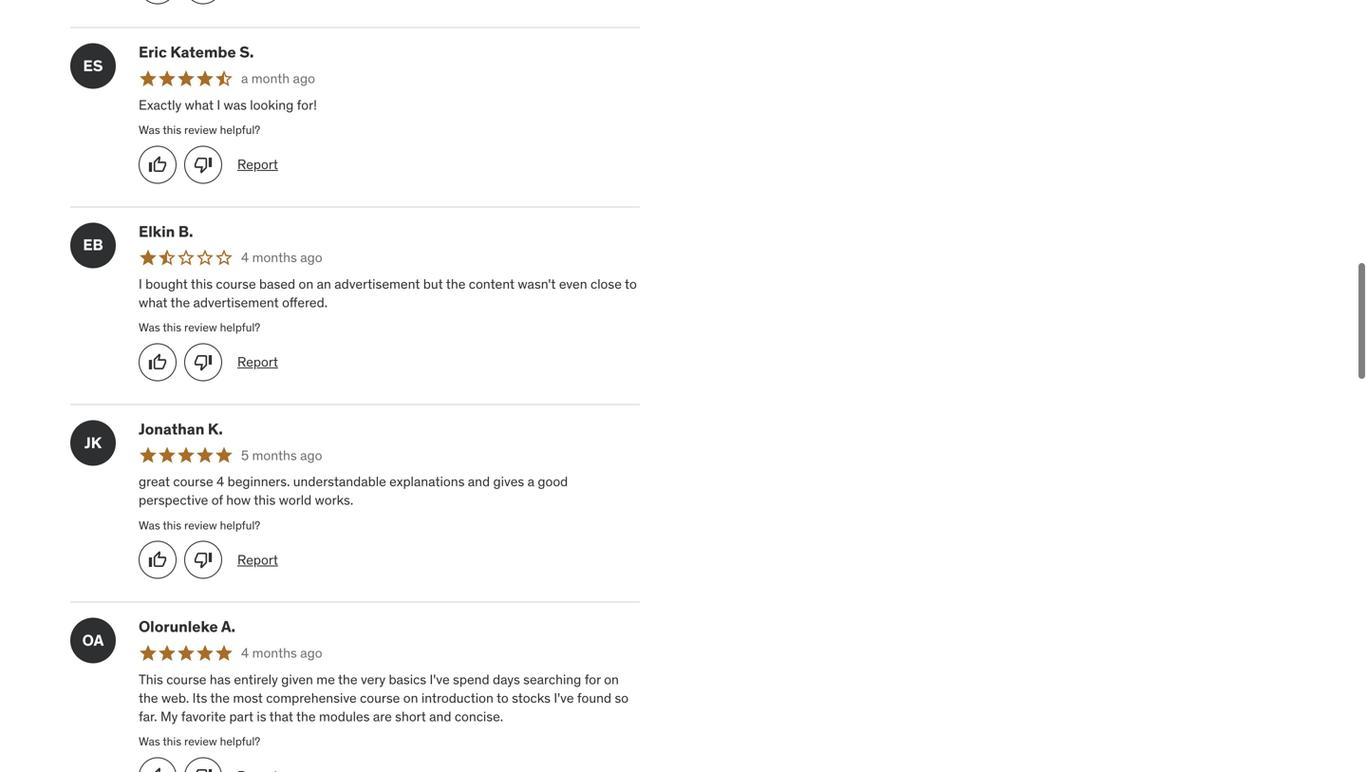 Task type: describe. For each thing, give the bounding box(es) containing it.
was this review helpful? for b.
[[139, 320, 260, 335]]

report for elkin b.
[[237, 354, 278, 371]]

given
[[281, 671, 313, 688]]

this
[[139, 671, 163, 688]]

jonathan k.
[[139, 419, 223, 439]]

a month ago
[[241, 70, 315, 87]]

the down the has
[[210, 690, 230, 707]]

report button for elkin b.
[[237, 353, 278, 372]]

offered.
[[282, 294, 328, 311]]

ago for elkin b.
[[300, 249, 323, 266]]

months for jonathan k.
[[252, 447, 297, 464]]

ago for jonathan k.
[[300, 447, 322, 464]]

eric
[[139, 42, 167, 62]]

jonathan
[[139, 419, 205, 439]]

4 months ago for b.
[[241, 249, 323, 266]]

ago for eric katembe s.
[[293, 70, 315, 87]]

gives
[[494, 473, 525, 490]]

was for jk
[[139, 518, 160, 533]]

was for es
[[139, 123, 160, 137]]

mark as unhelpful image
[[194, 551, 213, 570]]

mark as helpful image for oa
[[148, 767, 167, 772]]

this for a.
[[163, 734, 182, 749]]

4 months ago for a.
[[241, 645, 323, 662]]

2 vertical spatial on
[[403, 690, 418, 707]]

stocks
[[512, 690, 551, 707]]

a inside great course 4 beginners. understandable explanations and gives a good perspective of how this world works.
[[528, 473, 535, 490]]

eric katembe s.
[[139, 42, 254, 62]]

my
[[161, 708, 178, 725]]

its
[[193, 690, 207, 707]]

review for a.
[[184, 734, 217, 749]]

to inside i bought this course based on an advertisement but the content wasn't even close to what the advertisement offered.
[[625, 275, 637, 293]]

has
[[210, 671, 231, 688]]

content
[[469, 275, 515, 293]]

i inside i bought this course based on an advertisement but the content wasn't even close to what the advertisement offered.
[[139, 275, 142, 293]]

the up far.
[[139, 690, 158, 707]]

good
[[538, 473, 568, 490]]

far.
[[139, 708, 157, 725]]

but
[[423, 275, 443, 293]]

5
[[241, 447, 249, 464]]

mark as helpful image for eb
[[148, 353, 167, 372]]

introduction
[[422, 690, 494, 707]]

of
[[212, 492, 223, 509]]

es
[[83, 56, 103, 76]]

1 horizontal spatial advertisement
[[335, 275, 420, 293]]

5 months ago
[[241, 447, 322, 464]]

ago for olorunleke a.
[[300, 645, 323, 662]]

was this review helpful? for a.
[[139, 734, 260, 749]]

mark as unhelpful image for katembe
[[194, 155, 213, 174]]

was for oa
[[139, 734, 160, 749]]

the down the comprehensive in the bottom left of the page
[[296, 708, 316, 725]]

report for jonathan k.
[[237, 551, 278, 568]]

world
[[279, 492, 312, 509]]

was this review helpful? for k.
[[139, 518, 260, 533]]

found
[[577, 690, 612, 707]]

review for katembe
[[184, 123, 217, 137]]

i bought this course based on an advertisement but the content wasn't even close to what the advertisement offered.
[[139, 275, 637, 311]]

course inside i bought this course based on an advertisement but the content wasn't even close to what the advertisement offered.
[[216, 275, 256, 293]]

the right "me" at bottom left
[[338, 671, 358, 688]]

close
[[591, 275, 622, 293]]

was for eb
[[139, 320, 160, 335]]

0 horizontal spatial advertisement
[[193, 294, 279, 311]]

report button for jonathan k.
[[237, 551, 278, 569]]

0 vertical spatial i've
[[430, 671, 450, 688]]

modules
[[319, 708, 370, 725]]

elkin
[[139, 222, 175, 241]]

month
[[252, 70, 290, 87]]

exactly
[[139, 96, 182, 113]]

1 vertical spatial i've
[[554, 690, 574, 707]]

searching
[[524, 671, 582, 688]]

was this review helpful? for katembe
[[139, 123, 260, 137]]

me
[[317, 671, 335, 688]]

how
[[226, 492, 251, 509]]

mark as unhelpful image for b.
[[194, 353, 213, 372]]

olorunleke a.
[[139, 617, 236, 637]]

this for k.
[[163, 518, 182, 533]]

short
[[395, 708, 426, 725]]

mark as unhelpful image for a.
[[194, 767, 213, 772]]

even
[[559, 275, 588, 293]]

bought
[[145, 275, 188, 293]]

understandable
[[293, 473, 386, 490]]

months for olorunleke a.
[[252, 645, 297, 662]]



Task type: vqa. For each thing, say whether or not it's contained in the screenshot.
middle the Limbic
no



Task type: locate. For each thing, give the bounding box(es) containing it.
1 vertical spatial what
[[139, 294, 168, 311]]

on inside i bought this course based on an advertisement but the content wasn't even close to what the advertisement offered.
[[299, 275, 314, 293]]

4 for a.
[[241, 645, 249, 662]]

1 review from the top
[[184, 123, 217, 137]]

was this review helpful? down bought on the top of page
[[139, 320, 260, 335]]

1 vertical spatial mark as unhelpful image
[[194, 353, 213, 372]]

0 horizontal spatial a
[[241, 70, 248, 87]]

advertisement
[[335, 275, 420, 293], [193, 294, 279, 311]]

2 report from the top
[[237, 354, 278, 371]]

4
[[241, 249, 249, 266], [217, 473, 224, 490], [241, 645, 249, 662]]

works.
[[315, 492, 354, 509]]

3 mark as unhelpful image from the top
[[194, 767, 213, 772]]

an
[[317, 275, 331, 293]]

2 was this review helpful? from the top
[[139, 320, 260, 335]]

2 horizontal spatial on
[[604, 671, 619, 688]]

i've up introduction
[[430, 671, 450, 688]]

0 vertical spatial mark as unhelpful image
[[194, 155, 213, 174]]

review down the exactly what i was looking for!
[[184, 123, 217, 137]]

3 mark as helpful image from the top
[[148, 767, 167, 772]]

4 inside great course 4 beginners. understandable explanations and gives a good perspective of how this world works.
[[217, 473, 224, 490]]

this inside i bought this course based on an advertisement but the content wasn't even close to what the advertisement offered.
[[191, 275, 213, 293]]

was down bought on the top of page
[[139, 320, 160, 335]]

was this review helpful? down favorite
[[139, 734, 260, 749]]

a left the month
[[241, 70, 248, 87]]

report button
[[237, 155, 278, 174], [237, 353, 278, 372], [237, 551, 278, 569]]

3 helpful? from the top
[[220, 518, 260, 533]]

mark as unhelpful image down favorite
[[194, 767, 213, 772]]

and
[[468, 473, 490, 490], [429, 708, 452, 725]]

on right for
[[604, 671, 619, 688]]

0 horizontal spatial and
[[429, 708, 452, 725]]

0 horizontal spatial to
[[497, 690, 509, 707]]

1 horizontal spatial on
[[403, 690, 418, 707]]

what left the was
[[185, 96, 214, 113]]

on left the an
[[299, 275, 314, 293]]

a left 'good'
[[528, 473, 535, 490]]

4 for b.
[[241, 249, 249, 266]]

for
[[585, 671, 601, 688]]

this down my
[[163, 734, 182, 749]]

mark as helpful image left mark as unhelpful icon
[[148, 551, 167, 570]]

ago
[[293, 70, 315, 87], [300, 249, 323, 266], [300, 447, 322, 464], [300, 645, 323, 662]]

mark as helpful image
[[148, 353, 167, 372], [148, 551, 167, 570], [148, 767, 167, 772]]

i've down searching
[[554, 690, 574, 707]]

0 vertical spatial a
[[241, 70, 248, 87]]

months for elkin b.
[[252, 249, 297, 266]]

entirely
[[234, 671, 278, 688]]

helpful? down part
[[220, 734, 260, 749]]

2 report button from the top
[[237, 353, 278, 372]]

0 horizontal spatial on
[[299, 275, 314, 293]]

1 vertical spatial on
[[604, 671, 619, 688]]

2 vertical spatial 4
[[241, 645, 249, 662]]

was this review helpful? down the exactly what i was looking for!
[[139, 123, 260, 137]]

3 was from the top
[[139, 518, 160, 533]]

was
[[139, 123, 160, 137], [139, 320, 160, 335], [139, 518, 160, 533], [139, 734, 160, 749]]

to inside this course has entirely given me the very basics i've spend days searching for on the web. its the most comprehensive course on introduction to stocks i've found so far. my favorite part is that the modules are short and concise.
[[497, 690, 509, 707]]

review
[[184, 123, 217, 137], [184, 320, 217, 335], [184, 518, 217, 533], [184, 734, 217, 749]]

2 review from the top
[[184, 320, 217, 335]]

beginners.
[[228, 473, 290, 490]]

1 horizontal spatial and
[[468, 473, 490, 490]]

3 months from the top
[[252, 645, 297, 662]]

2 was from the top
[[139, 320, 160, 335]]

2 months from the top
[[252, 447, 297, 464]]

review down 'of'
[[184, 518, 217, 533]]

based
[[259, 275, 296, 293]]

1 4 months ago from the top
[[241, 249, 323, 266]]

a
[[241, 70, 248, 87], [528, 473, 535, 490]]

mark as helpful image up jonathan
[[148, 353, 167, 372]]

4 helpful? from the top
[[220, 734, 260, 749]]

1 horizontal spatial to
[[625, 275, 637, 293]]

report button down looking
[[237, 155, 278, 174]]

2 mark as unhelpful image from the top
[[194, 353, 213, 372]]

ago up for! on the top of page
[[293, 70, 315, 87]]

2 vertical spatial mark as unhelpful image
[[194, 767, 213, 772]]

1 months from the top
[[252, 249, 297, 266]]

helpful? for a.
[[220, 734, 260, 749]]

1 vertical spatial i
[[139, 275, 142, 293]]

was down exactly
[[139, 123, 160, 137]]

4 review from the top
[[184, 734, 217, 749]]

review down favorite
[[184, 734, 217, 749]]

1 was from the top
[[139, 123, 160, 137]]

0 vertical spatial 4 months ago
[[241, 249, 323, 266]]

1 helpful? from the top
[[220, 123, 260, 137]]

4 was this review helpful? from the top
[[139, 734, 260, 749]]

this down perspective
[[163, 518, 182, 533]]

was this review helpful?
[[139, 123, 260, 137], [139, 320, 260, 335], [139, 518, 260, 533], [139, 734, 260, 749]]

course
[[216, 275, 256, 293], [173, 473, 213, 490], [166, 671, 207, 688], [360, 690, 400, 707]]

1 vertical spatial report button
[[237, 353, 278, 372]]

most
[[233, 690, 263, 707]]

days
[[493, 671, 520, 688]]

1 report from the top
[[237, 156, 278, 173]]

this down beginners.
[[254, 492, 276, 509]]

b.
[[178, 222, 193, 241]]

this course has entirely given me the very basics i've spend days searching for on the web. its the most comprehensive course on introduction to stocks i've found so far. my favorite part is that the modules are short and concise.
[[139, 671, 629, 725]]

mark as unhelpful image right mark as helpful image
[[194, 155, 213, 174]]

0 vertical spatial what
[[185, 96, 214, 113]]

months up based
[[252, 249, 297, 266]]

review down bought on the top of page
[[184, 320, 217, 335]]

1 vertical spatial mark as helpful image
[[148, 551, 167, 570]]

0 vertical spatial i
[[217, 96, 221, 113]]

very
[[361, 671, 386, 688]]

this inside great course 4 beginners. understandable explanations and gives a good perspective of how this world works.
[[254, 492, 276, 509]]

is
[[257, 708, 267, 725]]

0 vertical spatial advertisement
[[335, 275, 420, 293]]

0 vertical spatial 4
[[241, 249, 249, 266]]

1 horizontal spatial i
[[217, 96, 221, 113]]

2 4 months ago from the top
[[241, 645, 323, 662]]

perspective
[[139, 492, 208, 509]]

months up entirely
[[252, 645, 297, 662]]

months
[[252, 249, 297, 266], [252, 447, 297, 464], [252, 645, 297, 662]]

0 vertical spatial and
[[468, 473, 490, 490]]

helpful? down how
[[220, 518, 260, 533]]

1 horizontal spatial a
[[528, 473, 535, 490]]

0 vertical spatial months
[[252, 249, 297, 266]]

report
[[237, 156, 278, 173], [237, 354, 278, 371], [237, 551, 278, 568]]

this right bought on the top of page
[[191, 275, 213, 293]]

was
[[224, 96, 247, 113]]

on
[[299, 275, 314, 293], [604, 671, 619, 688], [403, 690, 418, 707]]

this for katembe
[[163, 123, 182, 137]]

report button down based
[[237, 353, 278, 372]]

1 vertical spatial report
[[237, 354, 278, 371]]

was down far.
[[139, 734, 160, 749]]

1 vertical spatial and
[[429, 708, 452, 725]]

this down bought on the top of page
[[163, 320, 182, 335]]

the down bought on the top of page
[[171, 294, 190, 311]]

1 mark as helpful image from the top
[[148, 353, 167, 372]]

this for b.
[[163, 320, 182, 335]]

mark as unhelpful image up k.
[[194, 353, 213, 372]]

course up "web."
[[166, 671, 207, 688]]

course inside great course 4 beginners. understandable explanations and gives a good perspective of how this world works.
[[173, 473, 213, 490]]

mark as helpful image down far.
[[148, 767, 167, 772]]

i
[[217, 96, 221, 113], [139, 275, 142, 293]]

jk
[[84, 433, 102, 453]]

looking
[[250, 96, 294, 113]]

review for k.
[[184, 518, 217, 533]]

4 months ago up based
[[241, 249, 323, 266]]

1 report button from the top
[[237, 155, 278, 174]]

so
[[615, 690, 629, 707]]

helpful? for katembe
[[220, 123, 260, 137]]

great
[[139, 473, 170, 490]]

and left gives
[[468, 473, 490, 490]]

and down introduction
[[429, 708, 452, 725]]

to
[[625, 275, 637, 293], [497, 690, 509, 707]]

2 helpful? from the top
[[220, 320, 260, 335]]

wasn't
[[518, 275, 556, 293]]

months right 5
[[252, 447, 297, 464]]

explanations
[[390, 473, 465, 490]]

what inside i bought this course based on an advertisement but the content wasn't even close to what the advertisement offered.
[[139, 294, 168, 311]]

3 was this review helpful? from the top
[[139, 518, 260, 533]]

report down looking
[[237, 156, 278, 173]]

3 report button from the top
[[237, 551, 278, 569]]

was this review helpful? down 'of'
[[139, 518, 260, 533]]

what
[[185, 96, 214, 113], [139, 294, 168, 311]]

review for b.
[[184, 320, 217, 335]]

1 mark as unhelpful image from the top
[[194, 155, 213, 174]]

2 mark as helpful image from the top
[[148, 551, 167, 570]]

web.
[[161, 690, 189, 707]]

0 vertical spatial to
[[625, 275, 637, 293]]

1 horizontal spatial what
[[185, 96, 214, 113]]

1 vertical spatial advertisement
[[193, 294, 279, 311]]

oa
[[82, 631, 104, 650]]

advertisement right the an
[[335, 275, 420, 293]]

4 months ago up given
[[241, 645, 323, 662]]

mark as helpful image for jk
[[148, 551, 167, 570]]

1 vertical spatial months
[[252, 447, 297, 464]]

the
[[446, 275, 466, 293], [171, 294, 190, 311], [338, 671, 358, 688], [139, 690, 158, 707], [210, 690, 230, 707], [296, 708, 316, 725]]

helpful? for b.
[[220, 320, 260, 335]]

4 months ago
[[241, 249, 323, 266], [241, 645, 323, 662]]

was down perspective
[[139, 518, 160, 533]]

0 horizontal spatial what
[[139, 294, 168, 311]]

are
[[373, 708, 392, 725]]

this down exactly
[[163, 123, 182, 137]]

2 vertical spatial report
[[237, 551, 278, 568]]

helpful? for k.
[[220, 518, 260, 533]]

course up perspective
[[173, 473, 213, 490]]

k.
[[208, 419, 223, 439]]

for!
[[297, 96, 317, 113]]

to down days
[[497, 690, 509, 707]]

spend
[[453, 671, 490, 688]]

eb
[[83, 235, 103, 255]]

2 vertical spatial report button
[[237, 551, 278, 569]]

0 horizontal spatial i
[[139, 275, 142, 293]]

concise.
[[455, 708, 504, 725]]

what down bought on the top of page
[[139, 294, 168, 311]]

ago up given
[[300, 645, 323, 662]]

0 vertical spatial mark as helpful image
[[148, 353, 167, 372]]

and inside great course 4 beginners. understandable explanations and gives a good perspective of how this world works.
[[468, 473, 490, 490]]

report for eric katembe s.
[[237, 156, 278, 173]]

on up short
[[403, 690, 418, 707]]

4 was from the top
[[139, 734, 160, 749]]

ago up understandable
[[300, 447, 322, 464]]

report right mark as unhelpful icon
[[237, 551, 278, 568]]

0 vertical spatial on
[[299, 275, 314, 293]]

favorite
[[181, 708, 226, 725]]

3 review from the top
[[184, 518, 217, 533]]

course left based
[[216, 275, 256, 293]]

1 was this review helpful? from the top
[[139, 123, 260, 137]]

0 vertical spatial report
[[237, 156, 278, 173]]

ago up the an
[[300, 249, 323, 266]]

this
[[163, 123, 182, 137], [191, 275, 213, 293], [163, 320, 182, 335], [254, 492, 276, 509], [163, 518, 182, 533], [163, 734, 182, 749]]

mark as unhelpful image
[[194, 155, 213, 174], [194, 353, 213, 372], [194, 767, 213, 772]]

report down based
[[237, 354, 278, 371]]

and inside this course has entirely given me the very basics i've spend days searching for on the web. its the most comprehensive course on introduction to stocks i've found so far. my favorite part is that the modules are short and concise.
[[429, 708, 452, 725]]

helpful?
[[220, 123, 260, 137], [220, 320, 260, 335], [220, 518, 260, 533], [220, 734, 260, 749]]

course up are
[[360, 690, 400, 707]]

report button right mark as unhelpful icon
[[237, 551, 278, 569]]

advertisement down based
[[193, 294, 279, 311]]

report button for eric katembe s.
[[237, 155, 278, 174]]

the right but in the left of the page
[[446, 275, 466, 293]]

a.
[[221, 617, 236, 637]]

helpful? down based
[[220, 320, 260, 335]]

part
[[229, 708, 254, 725]]

to right the close
[[625, 275, 637, 293]]

1 vertical spatial to
[[497, 690, 509, 707]]

1 vertical spatial 4
[[217, 473, 224, 490]]

2 vertical spatial mark as helpful image
[[148, 767, 167, 772]]

0 horizontal spatial i've
[[430, 671, 450, 688]]

mark as helpful image
[[148, 155, 167, 174]]

exactly what i was looking for!
[[139, 96, 317, 113]]

1 horizontal spatial i've
[[554, 690, 574, 707]]

0 vertical spatial report button
[[237, 155, 278, 174]]

comprehensive
[[266, 690, 357, 707]]

1 vertical spatial 4 months ago
[[241, 645, 323, 662]]

katembe
[[170, 42, 236, 62]]

olorunleke
[[139, 617, 218, 637]]

basics
[[389, 671, 427, 688]]

1 vertical spatial a
[[528, 473, 535, 490]]

i've
[[430, 671, 450, 688], [554, 690, 574, 707]]

great course 4 beginners. understandable explanations and gives a good perspective of how this world works.
[[139, 473, 568, 509]]

2 vertical spatial months
[[252, 645, 297, 662]]

elkin b.
[[139, 222, 193, 241]]

helpful? down the was
[[220, 123, 260, 137]]

that
[[269, 708, 293, 725]]

3 report from the top
[[237, 551, 278, 568]]

s.
[[240, 42, 254, 62]]

i left bought on the top of page
[[139, 275, 142, 293]]

i left the was
[[217, 96, 221, 113]]



